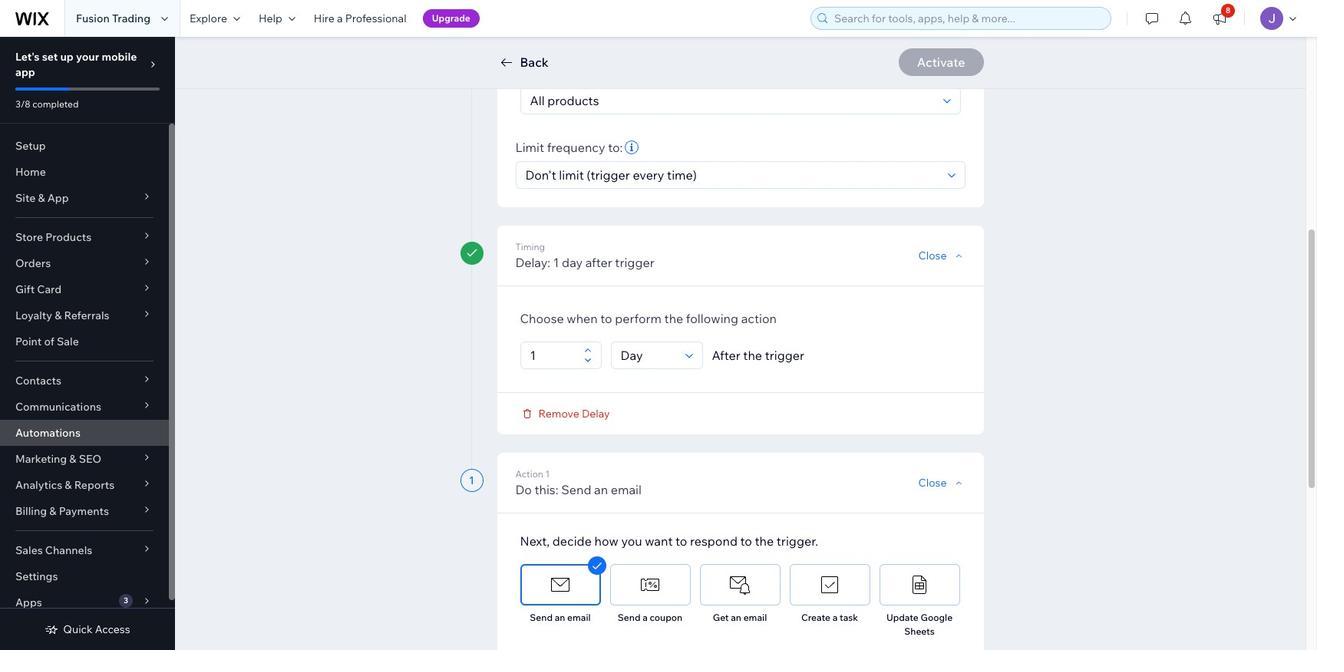 Task type: locate. For each thing, give the bounding box(es) containing it.
2 category image from the left
[[819, 574, 842, 597]]

following
[[687, 311, 739, 326]]

select which products trigger this automation:
[[520, 68, 752, 82]]

category image up create a task
[[819, 574, 842, 597]]

an inside the "action 1 do this: send an email"
[[594, 482, 608, 498]]

to right respond at the right bottom
[[741, 534, 753, 549]]

0 horizontal spatial an
[[555, 612, 566, 624]]

app
[[15, 65, 35, 79]]

store products
[[15, 230, 92, 244]]

0 horizontal spatial category image
[[639, 574, 662, 597]]

2 vertical spatial the
[[755, 534, 774, 549]]

1
[[554, 255, 560, 270], [546, 468, 550, 480], [469, 474, 475, 488]]

1 horizontal spatial an
[[594, 482, 608, 498]]

1 horizontal spatial 1
[[546, 468, 550, 480]]

an for get an email
[[731, 612, 742, 624]]

1 inside timing delay: 1 day after trigger
[[554, 255, 560, 270]]

2 close from the top
[[919, 476, 947, 490]]

0 horizontal spatial email
[[568, 612, 591, 624]]

contacts
[[15, 374, 61, 388]]

& right the site
[[38, 191, 45, 205]]

category image up the get an email
[[729, 574, 752, 597]]

choose
[[520, 311, 564, 326]]

& inside loyalty & referrals dropdown button
[[55, 309, 62, 323]]

frequency
[[547, 140, 606, 155]]

payments
[[59, 505, 109, 518]]

coupon
[[650, 612, 683, 624]]

trigger inside timing delay: 1 day after trigger
[[615, 255, 655, 270]]

0 vertical spatial close
[[919, 249, 947, 263]]

a
[[337, 12, 343, 25], [643, 612, 648, 624], [833, 612, 838, 624]]

category image for update
[[909, 574, 932, 597]]

send right the this:
[[562, 482, 592, 498]]

2 horizontal spatial an
[[731, 612, 742, 624]]

send
[[562, 482, 592, 498], [530, 612, 553, 624], [618, 612, 641, 624]]

1 vertical spatial trigger
[[615, 255, 655, 270]]

analytics
[[15, 478, 62, 492]]

orders button
[[0, 250, 169, 276]]

& inside analytics & reports popup button
[[65, 478, 72, 492]]

Select which products trigger this automation: field
[[526, 88, 939, 114]]

send a coupon
[[618, 612, 683, 624]]

& right loyalty
[[55, 309, 62, 323]]

None number field
[[526, 343, 579, 369]]

store products button
[[0, 224, 169, 250]]

site & app
[[15, 191, 69, 205]]

upgrade
[[432, 12, 471, 24]]

2 horizontal spatial 1
[[554, 255, 560, 270]]

1 vertical spatial close button
[[919, 476, 966, 490]]

email left send a coupon
[[568, 612, 591, 624]]

email for get an email
[[744, 612, 767, 624]]

decide
[[553, 534, 592, 549]]

trigger.
[[777, 534, 819, 549]]

point of sale link
[[0, 329, 169, 355]]

app
[[47, 191, 69, 205]]

1 vertical spatial close
[[919, 476, 947, 490]]

after the trigger
[[712, 348, 805, 363]]

store left order
[[542, 33, 570, 47]]

2 horizontal spatial category image
[[909, 574, 932, 597]]

card
[[37, 283, 62, 296]]

close for delay: 1 day after trigger
[[919, 249, 947, 263]]

sidebar element
[[0, 37, 175, 651]]

help
[[259, 12, 283, 25]]

perform
[[615, 311, 662, 326]]

0 horizontal spatial 1
[[469, 474, 475, 488]]

a left task at bottom
[[833, 612, 838, 624]]

email
[[611, 482, 642, 498], [568, 612, 591, 624], [744, 612, 767, 624]]

next, decide how you want to respond to the trigger.
[[520, 534, 819, 549]]

trigger left the this
[[634, 68, 669, 82]]

trigger
[[634, 68, 669, 82], [615, 255, 655, 270], [765, 348, 805, 363]]

action
[[516, 468, 544, 480]]

trigger right after
[[615, 255, 655, 270]]

0 horizontal spatial store
[[15, 230, 43, 244]]

& inside marketing & seo popup button
[[69, 452, 76, 466]]

& right billing
[[49, 505, 56, 518]]

1 horizontal spatial send
[[562, 482, 592, 498]]

a right hire
[[337, 12, 343, 25]]

0 horizontal spatial category image
[[549, 574, 572, 597]]

1 category image from the left
[[549, 574, 572, 597]]

0 horizontal spatial to
[[601, 311, 613, 326]]

gift card button
[[0, 276, 169, 303]]

2 category image from the left
[[729, 574, 752, 597]]

quick access
[[63, 623, 130, 637]]

respond
[[690, 534, 738, 549]]

3/8
[[15, 98, 30, 110]]

settings link
[[0, 564, 169, 590]]

1 vertical spatial store
[[15, 230, 43, 244]]

limit frequency to:
[[516, 140, 623, 155]]

& left 'reports'
[[65, 478, 72, 492]]

an
[[594, 482, 608, 498], [555, 612, 566, 624], [731, 612, 742, 624]]

&
[[38, 191, 45, 205], [55, 309, 62, 323], [69, 452, 76, 466], [65, 478, 72, 492], [49, 505, 56, 518]]

let's
[[15, 50, 40, 64]]

your
[[76, 50, 99, 64]]

the right after
[[744, 348, 763, 363]]

update google sheets
[[887, 612, 953, 637]]

1 left the day
[[554, 255, 560, 270]]

store inside popup button
[[15, 230, 43, 244]]

1 horizontal spatial category image
[[729, 574, 752, 597]]

the left trigger.
[[755, 534, 774, 549]]

to right when
[[601, 311, 613, 326]]

send inside the "action 1 do this: send an email"
[[562, 482, 592, 498]]

quick
[[63, 623, 93, 637]]

site & app button
[[0, 185, 169, 211]]

0 horizontal spatial a
[[337, 12, 343, 25]]

category image for send
[[549, 574, 572, 597]]

completed
[[32, 98, 79, 110]]

up
[[60, 50, 74, 64]]

referrals
[[64, 309, 110, 323]]

2 horizontal spatial email
[[744, 612, 767, 624]]

send down next,
[[530, 612, 553, 624]]

1 horizontal spatial a
[[643, 612, 648, 624]]

1 horizontal spatial email
[[611, 482, 642, 498]]

store up orders
[[15, 230, 43, 244]]

the right 'perform'
[[665, 311, 684, 326]]

2 horizontal spatial send
[[618, 612, 641, 624]]

0 vertical spatial store
[[542, 33, 570, 47]]

1 horizontal spatial store
[[542, 33, 570, 47]]

of
[[44, 335, 54, 349]]

1 close button from the top
[[919, 249, 966, 263]]

billing & payments button
[[0, 498, 169, 525]]

store for store products
[[15, 230, 43, 244]]

1 left do
[[469, 474, 475, 488]]

order
[[572, 33, 600, 47]]

1 up the this:
[[546, 468, 550, 480]]

& inside site & app dropdown button
[[38, 191, 45, 205]]

when
[[567, 311, 598, 326]]

close for do this: send an email
[[919, 476, 947, 490]]

1 category image from the left
[[639, 574, 662, 597]]

explore
[[190, 12, 227, 25]]

to:
[[608, 140, 623, 155]]

access
[[95, 623, 130, 637]]

2 close button from the top
[[919, 476, 966, 490]]

2 horizontal spatial a
[[833, 612, 838, 624]]

None field
[[521, 162, 944, 188], [616, 343, 681, 369], [521, 162, 944, 188], [616, 343, 681, 369]]

do
[[516, 482, 532, 498]]

1 close from the top
[[919, 249, 947, 263]]

mobile
[[102, 50, 137, 64]]

to right 'want'
[[676, 534, 688, 549]]

hire
[[314, 12, 335, 25]]

category image
[[549, 574, 572, 597], [729, 574, 752, 597]]

orders
[[15, 257, 51, 270]]

sale
[[57, 335, 79, 349]]

send left the "coupon" at the bottom of the page
[[618, 612, 641, 624]]

billing
[[15, 505, 47, 518]]

loyalty
[[15, 309, 52, 323]]

marketing & seo button
[[0, 446, 169, 472]]

a left the "coupon" at the bottom of the page
[[643, 612, 648, 624]]

category image up "send an email"
[[549, 574, 572, 597]]

email up you
[[611, 482, 642, 498]]

8 button
[[1204, 0, 1237, 37]]

close button
[[919, 249, 966, 263], [919, 476, 966, 490]]

loyalty & referrals
[[15, 309, 110, 323]]

1 horizontal spatial category image
[[819, 574, 842, 597]]

0 horizontal spatial send
[[530, 612, 553, 624]]

& left "seo"
[[69, 452, 76, 466]]

1 vertical spatial the
[[744, 348, 763, 363]]

category image up update
[[909, 574, 932, 597]]

products
[[586, 68, 632, 82]]

3 category image from the left
[[909, 574, 932, 597]]

settings
[[15, 570, 58, 584]]

remove delay button
[[520, 407, 610, 421]]

category image
[[639, 574, 662, 597], [819, 574, 842, 597], [909, 574, 932, 597]]

& inside billing & payments dropdown button
[[49, 505, 56, 518]]

email right get
[[744, 612, 767, 624]]

trigger down action
[[765, 348, 805, 363]]

category image up send a coupon
[[639, 574, 662, 597]]

0 vertical spatial close button
[[919, 249, 966, 263]]



Task type: vqa. For each thing, say whether or not it's contained in the screenshot.
Close button
yes



Task type: describe. For each thing, give the bounding box(es) containing it.
Search for tools, apps, help & more... field
[[830, 8, 1107, 29]]

close button for delay: 1 day after trigger
[[919, 249, 966, 263]]

select
[[520, 68, 552, 82]]

2 horizontal spatial to
[[741, 534, 753, 549]]

email for send an email
[[568, 612, 591, 624]]

close button for do this: send an email
[[919, 476, 966, 490]]

which
[[555, 68, 584, 82]]

google
[[921, 612, 953, 624]]

a for professional
[[337, 12, 343, 25]]

site
[[15, 191, 36, 205]]

gift card
[[15, 283, 62, 296]]

quick access button
[[45, 623, 130, 637]]

back button
[[497, 53, 549, 71]]

apps
[[15, 596, 42, 610]]

help button
[[250, 0, 305, 37]]

you
[[622, 534, 643, 549]]

send for send an email
[[530, 612, 553, 624]]

get
[[713, 612, 729, 624]]

channels
[[45, 544, 92, 558]]

& for marketing
[[69, 452, 76, 466]]

analytics & reports
[[15, 478, 115, 492]]

remove delay
[[539, 407, 610, 421]]

sales
[[15, 544, 43, 558]]

& for billing
[[49, 505, 56, 518]]

2 vertical spatial trigger
[[765, 348, 805, 363]]

next,
[[520, 534, 550, 549]]

an for send an email
[[555, 612, 566, 624]]

a for task
[[833, 612, 838, 624]]

home link
[[0, 159, 169, 185]]

hire a professional link
[[305, 0, 416, 37]]

this
[[671, 68, 689, 82]]

after
[[712, 348, 741, 363]]

upgrade button
[[423, 9, 480, 28]]

gift
[[15, 283, 35, 296]]

fusion
[[76, 12, 110, 25]]

let's set up your mobile app
[[15, 50, 137, 79]]

store for store order placed
[[542, 33, 570, 47]]

delay
[[582, 407, 610, 421]]

trading
[[112, 12, 151, 25]]

delay:
[[516, 255, 551, 270]]

3/8 completed
[[15, 98, 79, 110]]

fusion trading
[[76, 12, 151, 25]]

remove
[[539, 407, 580, 421]]

store order placed
[[542, 33, 636, 47]]

0 vertical spatial the
[[665, 311, 684, 326]]

choose when to perform the following action
[[520, 311, 777, 326]]

day
[[562, 255, 583, 270]]

point
[[15, 335, 42, 349]]

products
[[45, 230, 92, 244]]

a for coupon
[[643, 612, 648, 624]]

1 inside the "action 1 do this: send an email"
[[546, 468, 550, 480]]

set
[[42, 50, 58, 64]]

hire a professional
[[314, 12, 407, 25]]

sales channels
[[15, 544, 92, 558]]

send for send a coupon
[[618, 612, 641, 624]]

communications
[[15, 400, 101, 414]]

placed
[[602, 33, 636, 47]]

category image for send
[[639, 574, 662, 597]]

loyalty & referrals button
[[0, 303, 169, 329]]

3
[[124, 596, 128, 606]]

communications button
[[0, 394, 169, 420]]

1 horizontal spatial to
[[676, 534, 688, 549]]

professional
[[345, 12, 407, 25]]

how
[[595, 534, 619, 549]]

after
[[586, 255, 613, 270]]

seo
[[79, 452, 101, 466]]

marketing
[[15, 452, 67, 466]]

contacts button
[[0, 368, 169, 394]]

create a task
[[802, 612, 859, 624]]

& for analytics
[[65, 478, 72, 492]]

billing & payments
[[15, 505, 109, 518]]

analytics & reports button
[[0, 472, 169, 498]]

reports
[[74, 478, 115, 492]]

automations link
[[0, 420, 169, 446]]

category image for get
[[729, 574, 752, 597]]

sheets
[[905, 626, 935, 637]]

timing
[[516, 241, 545, 253]]

send an email
[[530, 612, 591, 624]]

automations
[[15, 426, 81, 440]]

& for site
[[38, 191, 45, 205]]

back
[[520, 55, 549, 70]]

sales channels button
[[0, 538, 169, 564]]

point of sale
[[15, 335, 79, 349]]

& for loyalty
[[55, 309, 62, 323]]

automation:
[[692, 68, 752, 82]]

action
[[742, 311, 777, 326]]

email inside the "action 1 do this: send an email"
[[611, 482, 642, 498]]

8
[[1227, 5, 1231, 15]]

limit
[[516, 140, 545, 155]]

0 vertical spatial trigger
[[634, 68, 669, 82]]



